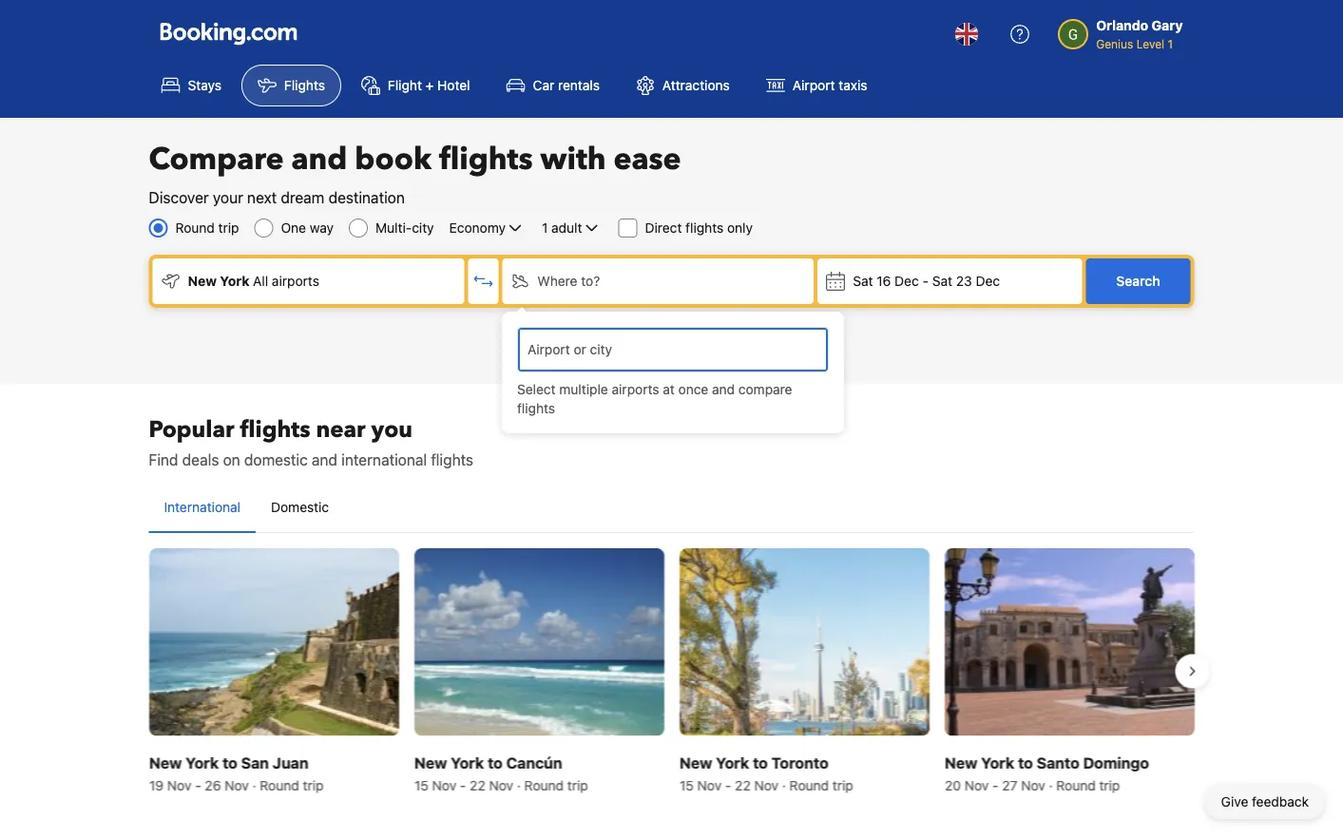 Task type: locate. For each thing, give the bounding box(es) containing it.
· inside new york to san juan 19 nov - 26 nov · round trip
[[252, 778, 256, 793]]

1 nov from the left
[[167, 778, 191, 793]]

round inside new york to toronto 15 nov - 22 nov · round trip
[[789, 778, 829, 793]]

where
[[538, 273, 578, 289]]

19
[[149, 778, 163, 793]]

0 horizontal spatial sat
[[853, 273, 873, 289]]

1 horizontal spatial sat
[[933, 273, 953, 289]]

0 horizontal spatial dec
[[895, 273, 919, 289]]

san
[[241, 754, 269, 772]]

airports left at
[[612, 382, 659, 397]]

1 22 from the left
[[469, 778, 485, 793]]

flights
[[439, 139, 533, 180], [686, 220, 724, 236], [517, 401, 555, 417], [240, 414, 311, 446], [431, 451, 474, 469]]

car
[[533, 78, 555, 93]]

airports right all
[[272, 273, 319, 289]]

round inside "new york to cancún 15 nov - 22 nov · round trip"
[[524, 778, 563, 793]]

· down the toronto
[[782, 778, 786, 793]]

santo
[[1037, 754, 1080, 772]]

· inside new york to toronto 15 nov - 22 nov · round trip
[[782, 778, 786, 793]]

round down santo
[[1056, 778, 1096, 793]]

hotel
[[438, 78, 470, 93]]

car rentals
[[533, 78, 600, 93]]

15 inside "new york to cancún 15 nov - 22 nov · round trip"
[[414, 778, 428, 793]]

and up dream at the left top of page
[[291, 139, 347, 180]]

york inside new york to san juan 19 nov - 26 nov · round trip
[[185, 754, 218, 772]]

round
[[175, 220, 215, 236], [260, 778, 299, 793], [524, 778, 563, 793], [789, 778, 829, 793], [1056, 778, 1096, 793]]

region containing new york to san juan
[[134, 541, 1210, 803]]

round down the toronto
[[789, 778, 829, 793]]

to for san
[[222, 754, 237, 772]]

1 horizontal spatial dec
[[976, 273, 1000, 289]]

8 nov from the left
[[1021, 778, 1045, 793]]

round down cancún
[[524, 778, 563, 793]]

city
[[412, 220, 434, 236]]

give
[[1222, 794, 1249, 810]]

york left all
[[220, 273, 250, 289]]

tab list
[[149, 483, 1195, 534]]

york left the toronto
[[716, 754, 749, 772]]

2 nov from the left
[[224, 778, 249, 793]]

york for airports
[[220, 273, 250, 289]]

booking.com logo image
[[160, 22, 297, 45], [160, 22, 297, 45]]

22 inside "new york to cancún 15 nov - 22 nov · round trip"
[[469, 778, 485, 793]]

22 inside new york to toronto 15 nov - 22 nov · round trip
[[735, 778, 751, 793]]

flights right international
[[431, 451, 474, 469]]

1 15 from the left
[[414, 778, 428, 793]]

new york to toronto 15 nov - 22 nov · round trip
[[679, 754, 853, 793]]

flights up domestic
[[240, 414, 311, 446]]

to left cancún
[[487, 754, 502, 772]]

flights left only
[[686, 220, 724, 236]]

new for new york
[[188, 273, 217, 289]]

new york to santo domingo 20 nov - 27 nov · round trip
[[945, 754, 1149, 793]]

· inside new york to santo domingo 20 nov - 27 nov · round trip
[[1049, 778, 1053, 793]]

2 · from the left
[[517, 778, 521, 793]]

1 adult
[[542, 220, 582, 236]]

international button
[[149, 483, 256, 533]]

multiple
[[560, 382, 608, 397]]

1 horizontal spatial 15
[[679, 778, 694, 793]]

flights
[[284, 78, 325, 93]]

1 horizontal spatial 1
[[1168, 37, 1173, 50]]

0 horizontal spatial 22
[[469, 778, 485, 793]]

york
[[220, 273, 250, 289], [185, 754, 218, 772], [450, 754, 484, 772], [716, 754, 749, 772], [981, 754, 1014, 772]]

· down santo
[[1049, 778, 1053, 793]]

new
[[188, 273, 217, 289], [149, 754, 182, 772], [414, 754, 447, 772], [679, 754, 712, 772], [945, 754, 977, 772]]

6 nov from the left
[[754, 778, 778, 793]]

new york to toronto image
[[679, 549, 930, 736]]

flights up economy
[[439, 139, 533, 180]]

2 to from the left
[[487, 754, 502, 772]]

your
[[213, 189, 243, 207]]

0 vertical spatial and
[[291, 139, 347, 180]]

1 down gary
[[1168, 37, 1173, 50]]

region
[[134, 541, 1210, 803]]

multi-city
[[376, 220, 434, 236]]

stays
[[188, 78, 222, 93]]

·
[[252, 778, 256, 793], [517, 778, 521, 793], [782, 778, 786, 793], [1049, 778, 1053, 793]]

2 sat from the left
[[933, 273, 953, 289]]

1 horizontal spatial airports
[[612, 382, 659, 397]]

new inside new york to santo domingo 20 nov - 27 nov · round trip
[[945, 754, 977, 772]]

new york all airports
[[188, 273, 319, 289]]

york inside new york to santo domingo 20 nov - 27 nov · round trip
[[981, 754, 1014, 772]]

new for new york to santo domingo
[[945, 754, 977, 772]]

1 horizontal spatial 22
[[735, 778, 751, 793]]

dec right the 23
[[976, 273, 1000, 289]]

sat 16 dec - sat 23 dec
[[853, 273, 1000, 289]]

sat left 16
[[853, 273, 873, 289]]

20
[[945, 778, 961, 793]]

feedback
[[1252, 794, 1309, 810]]

1 vertical spatial airports
[[612, 382, 659, 397]]

0 vertical spatial 1
[[1168, 37, 1173, 50]]

and right once
[[712, 382, 735, 397]]

round down juan
[[260, 778, 299, 793]]

to for santo
[[1018, 754, 1033, 772]]

0 vertical spatial airports
[[272, 273, 319, 289]]

new inside new york to toronto 15 nov - 22 nov · round trip
[[679, 754, 712, 772]]

22
[[469, 778, 485, 793], [735, 778, 751, 793]]

to left santo
[[1018, 754, 1033, 772]]

near
[[316, 414, 366, 446]]

1 · from the left
[[252, 778, 256, 793]]

dec right 16
[[895, 273, 919, 289]]

only
[[727, 220, 753, 236]]

to left the toronto
[[753, 754, 768, 772]]

0 horizontal spatial 1
[[542, 220, 548, 236]]

york up "27"
[[981, 754, 1014, 772]]

to inside new york to san juan 19 nov - 26 nov · round trip
[[222, 754, 237, 772]]

domestic
[[271, 500, 329, 515]]

to for toronto
[[753, 754, 768, 772]]

find
[[149, 451, 178, 469]]

trip
[[218, 220, 239, 236], [302, 778, 323, 793], [567, 778, 588, 793], [832, 778, 853, 793], [1099, 778, 1120, 793]]

york up the 26
[[185, 754, 218, 772]]

york inside "new york to cancún 15 nov - 22 nov · round trip"
[[450, 754, 484, 772]]

3 nov from the left
[[432, 778, 456, 793]]

to left san
[[222, 754, 237, 772]]

7 nov from the left
[[964, 778, 989, 793]]

sat left the 23
[[933, 273, 953, 289]]

popular flights near you find deals on domestic and international flights
[[149, 414, 474, 469]]

and inside select multiple airports at once and compare flights
[[712, 382, 735, 397]]

sat
[[853, 273, 873, 289], [933, 273, 953, 289]]

4 to from the left
[[1018, 754, 1033, 772]]

give feedback
[[1222, 794, 1309, 810]]

1 vertical spatial 1
[[542, 220, 548, 236]]

4 · from the left
[[1049, 778, 1053, 793]]

to
[[222, 754, 237, 772], [487, 754, 502, 772], [753, 754, 768, 772], [1018, 754, 1033, 772]]

stays link
[[145, 65, 238, 107]]

to inside new york to toronto 15 nov - 22 nov · round trip
[[753, 754, 768, 772]]

to inside "new york to cancún 15 nov - 22 nov · round trip"
[[487, 754, 502, 772]]

airports inside select multiple airports at once and compare flights
[[612, 382, 659, 397]]

flight + hotel
[[388, 78, 470, 93]]

4 nov from the left
[[489, 778, 513, 793]]

one way
[[281, 220, 334, 236]]

and down near
[[312, 451, 338, 469]]

0 horizontal spatial airports
[[272, 273, 319, 289]]

3 to from the left
[[753, 754, 768, 772]]

0 horizontal spatial 15
[[414, 778, 428, 793]]

flights down select in the left top of the page
[[517, 401, 555, 417]]

multi-
[[376, 220, 412, 236]]

new inside "new york to cancún 15 nov - 22 nov · round trip"
[[414, 754, 447, 772]]

15 inside new york to toronto 15 nov - 22 nov · round trip
[[679, 778, 694, 793]]

york for santo
[[981, 754, 1014, 772]]

2 22 from the left
[[735, 778, 751, 793]]

airport
[[793, 78, 835, 93]]

15 for new york to cancún
[[414, 778, 428, 793]]

to inside new york to santo domingo 20 nov - 27 nov · round trip
[[1018, 754, 1033, 772]]

- inside new york to santo domingo 20 nov - 27 nov · round trip
[[992, 778, 998, 793]]

-
[[923, 273, 929, 289], [195, 778, 201, 793], [460, 778, 466, 793], [725, 778, 731, 793], [992, 778, 998, 793]]

compare and book flights with ease discover your next dream destination
[[149, 139, 682, 207]]

1 to from the left
[[222, 754, 237, 772]]

genius
[[1097, 37, 1134, 50]]

to?
[[581, 273, 600, 289]]

new inside new york to san juan 19 nov - 26 nov · round trip
[[149, 754, 182, 772]]

1 left adult
[[542, 220, 548, 236]]

· down cancún
[[517, 778, 521, 793]]

2 15 from the left
[[679, 778, 694, 793]]

york inside new york to toronto 15 nov - 22 nov · round trip
[[716, 754, 749, 772]]

select
[[517, 382, 556, 397]]

airports
[[272, 273, 319, 289], [612, 382, 659, 397]]

· inside "new york to cancún 15 nov - 22 nov · round trip"
[[517, 778, 521, 793]]

trip inside new york to san juan 19 nov - 26 nov · round trip
[[302, 778, 323, 793]]

15
[[414, 778, 428, 793], [679, 778, 694, 793]]

new for new york to toronto
[[679, 754, 712, 772]]

way
[[310, 220, 334, 236]]

york for toronto
[[716, 754, 749, 772]]

flights link
[[241, 65, 341, 107]]

1 vertical spatial and
[[712, 382, 735, 397]]

2 vertical spatial and
[[312, 451, 338, 469]]

· down san
[[252, 778, 256, 793]]

flight + hotel link
[[345, 65, 486, 107]]

3 · from the left
[[782, 778, 786, 793]]

york left cancún
[[450, 754, 484, 772]]



Task type: vqa. For each thing, say whether or not it's contained in the screenshot.
Theme
no



Task type: describe. For each thing, give the bounding box(es) containing it.
1 adult button
[[540, 217, 603, 240]]

deals
[[182, 451, 219, 469]]

trip inside "new york to cancún 15 nov - 22 nov · round trip"
[[567, 778, 588, 793]]

york for cancún
[[450, 754, 484, 772]]

one
[[281, 220, 306, 236]]

trip inside new york to santo domingo 20 nov - 27 nov · round trip
[[1099, 778, 1120, 793]]

at
[[663, 382, 675, 397]]

all
[[253, 273, 268, 289]]

15 for new york to toronto
[[679, 778, 694, 793]]

new york to cancún 15 nov - 22 nov · round trip
[[414, 754, 588, 793]]

compare
[[739, 382, 793, 397]]

compare
[[149, 139, 284, 180]]

round trip
[[175, 220, 239, 236]]

Airport or city text field
[[526, 339, 821, 360]]

tab list containing international
[[149, 483, 1195, 534]]

round inside new york to san juan 19 nov - 26 nov · round trip
[[260, 778, 299, 793]]

attractions link
[[620, 65, 746, 107]]

22 for cancún
[[469, 778, 485, 793]]

flight
[[388, 78, 422, 93]]

toronto
[[771, 754, 828, 772]]

international
[[342, 451, 427, 469]]

york for san
[[185, 754, 218, 772]]

domestic button
[[256, 483, 344, 533]]

round down discover
[[175, 220, 215, 236]]

rentals
[[558, 78, 600, 93]]

new york to cancún image
[[414, 549, 664, 736]]

1 inside dropdown button
[[542, 220, 548, 236]]

direct
[[645, 220, 682, 236]]

ease
[[614, 139, 682, 180]]

discover
[[149, 189, 209, 207]]

26
[[204, 778, 221, 793]]

- inside new york to san juan 19 nov - 26 nov · round trip
[[195, 778, 201, 793]]

to for cancún
[[487, 754, 502, 772]]

where to? button
[[502, 259, 814, 304]]

flights inside the compare and book flights with ease discover your next dream destination
[[439, 139, 533, 180]]

sat 16 dec - sat 23 dec button
[[818, 259, 1083, 304]]

23
[[956, 273, 973, 289]]

once
[[679, 382, 709, 397]]

27
[[1002, 778, 1017, 793]]

where to?
[[538, 273, 600, 289]]

new for new york to san juan
[[149, 754, 182, 772]]

round inside new york to santo domingo 20 nov - 27 nov · round trip
[[1056, 778, 1096, 793]]

give feedback button
[[1206, 785, 1325, 820]]

orlando gary genius level 1
[[1097, 18, 1183, 50]]

attractions
[[663, 78, 730, 93]]

direct flights only
[[645, 220, 753, 236]]

orlando
[[1097, 18, 1149, 33]]

adult
[[552, 220, 582, 236]]

international
[[164, 500, 241, 515]]

and inside the compare and book flights with ease discover your next dream destination
[[291, 139, 347, 180]]

taxis
[[839, 78, 868, 93]]

select multiple airports at once and compare flights
[[517, 382, 793, 417]]

new york to santo domingo image
[[945, 549, 1195, 736]]

airport taxis
[[793, 78, 868, 93]]

22 for toronto
[[735, 778, 751, 793]]

with
[[541, 139, 606, 180]]

you
[[371, 414, 413, 446]]

new york to san juan image
[[149, 549, 399, 736]]

dream
[[281, 189, 325, 207]]

1 sat from the left
[[853, 273, 873, 289]]

domingo
[[1083, 754, 1149, 772]]

search button
[[1086, 259, 1191, 304]]

destination
[[329, 189, 405, 207]]

economy
[[449, 220, 506, 236]]

cancún
[[506, 754, 562, 772]]

search
[[1117, 273, 1161, 289]]

16
[[877, 273, 891, 289]]

gary
[[1152, 18, 1183, 33]]

airport taxis link
[[750, 65, 884, 107]]

level
[[1137, 37, 1165, 50]]

5 nov from the left
[[697, 778, 721, 793]]

and inside popular flights near you find deals on domestic and international flights
[[312, 451, 338, 469]]

- inside popup button
[[923, 273, 929, 289]]

- inside new york to toronto 15 nov - 22 nov · round trip
[[725, 778, 731, 793]]

next
[[247, 189, 277, 207]]

car rentals link
[[490, 65, 616, 107]]

new for new york to cancún
[[414, 754, 447, 772]]

1 inside orlando gary genius level 1
[[1168, 37, 1173, 50]]

2 dec from the left
[[976, 273, 1000, 289]]

- inside "new york to cancún 15 nov - 22 nov · round trip"
[[460, 778, 466, 793]]

trip inside new york to toronto 15 nov - 22 nov · round trip
[[832, 778, 853, 793]]

flights inside select multiple airports at once and compare flights
[[517, 401, 555, 417]]

1 dec from the left
[[895, 273, 919, 289]]

popular
[[149, 414, 234, 446]]

juan
[[272, 754, 308, 772]]

on
[[223, 451, 240, 469]]

+
[[426, 78, 434, 93]]

new york to san juan 19 nov - 26 nov · round trip
[[149, 754, 323, 793]]

domestic
[[244, 451, 308, 469]]

book
[[355, 139, 432, 180]]



